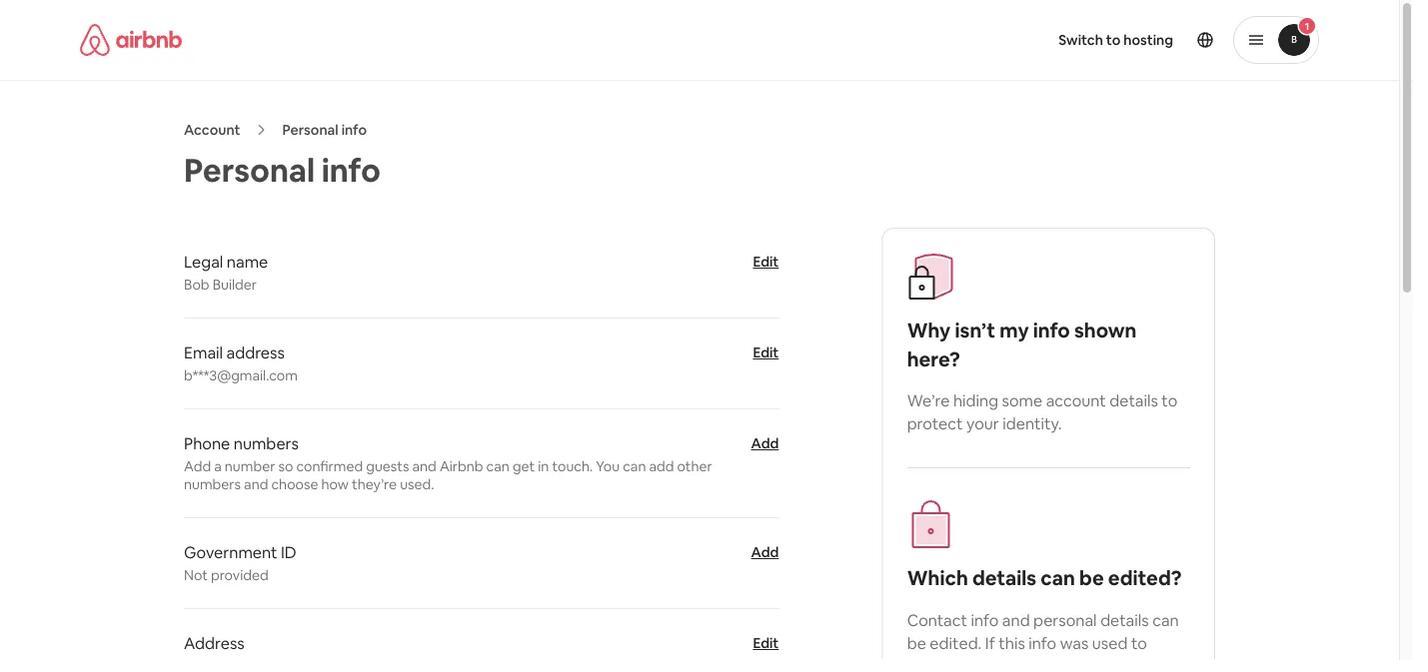 Task type: describe. For each thing, give the bounding box(es) containing it.
hiding
[[953, 391, 999, 412]]

can right 'you'
[[623, 458, 646, 476]]

legal name bob builder
[[184, 251, 268, 294]]

can inside contact info and personal details can be edited. if this info was used to verify your identity, you'll need to g
[[1153, 610, 1179, 631]]

number
[[225, 458, 275, 476]]

add button
[[751, 434, 779, 454]]

1 horizontal spatial and
[[412, 458, 437, 476]]

add for add link
[[751, 544, 779, 562]]

edit button for legal name
[[753, 252, 779, 272]]

why isn't my info shown here?
[[907, 318, 1137, 372]]

address
[[184, 633, 245, 654]]

id
[[281, 542, 297, 563]]

edited.
[[930, 633, 982, 654]]

get
[[513, 458, 535, 476]]

1 horizontal spatial be
[[1079, 566, 1104, 592]]

confirmed
[[296, 458, 363, 476]]

protect
[[907, 414, 963, 434]]

used
[[1092, 633, 1128, 654]]

edited?
[[1108, 566, 1182, 592]]

contact
[[907, 610, 968, 631]]

which
[[907, 566, 968, 592]]

switch
[[1059, 31, 1103, 49]]

we're hiding some account details to protect your identity.
[[907, 391, 1178, 434]]

why
[[907, 318, 951, 344]]

account
[[1046, 391, 1106, 412]]

can left get
[[486, 458, 510, 476]]

1 vertical spatial personal
[[184, 149, 315, 191]]

choose
[[271, 476, 318, 494]]

here?
[[907, 346, 960, 372]]

b***3@gmail.com
[[184, 367, 298, 385]]

which details can be edited?
[[907, 566, 1182, 592]]

used.
[[400, 476, 434, 494]]

add
[[649, 458, 674, 476]]

this
[[999, 633, 1025, 654]]

to right the used
[[1131, 633, 1147, 654]]

email
[[184, 342, 223, 363]]

personal
[[1034, 610, 1097, 631]]

so
[[278, 458, 293, 476]]

verify
[[907, 656, 949, 661]]

was
[[1060, 633, 1089, 654]]

1 vertical spatial numbers
[[184, 476, 241, 494]]

add for the add "button"
[[751, 435, 779, 453]]

add inside phone numbers add a number so confirmed guests and airbnb can get in touch. you can add other numbers and choose how they're used.
[[184, 458, 211, 476]]

0 horizontal spatial and
[[244, 476, 268, 494]]

they're
[[352, 476, 397, 494]]

3 edit from the top
[[753, 635, 779, 653]]

address
[[226, 342, 285, 363]]

identity.
[[1003, 414, 1062, 434]]

legal
[[184, 251, 223, 272]]

add link
[[751, 544, 779, 562]]

if
[[985, 633, 995, 654]]

1
[[1305, 19, 1310, 32]]

switch to hosting link
[[1047, 19, 1185, 61]]

name
[[227, 251, 268, 272]]

1 vertical spatial details
[[972, 566, 1037, 592]]

you'll
[[1051, 656, 1089, 661]]

isn't
[[955, 318, 996, 344]]

your inside contact info and personal details can be edited. if this info was used to verify your identity, you'll need to g
[[952, 656, 985, 661]]

details for account
[[1110, 391, 1158, 412]]

government id not provided
[[184, 542, 297, 585]]

we're
[[907, 391, 950, 412]]

info inside 'why isn't my info shown here?'
[[1033, 318, 1070, 344]]



Task type: vqa. For each thing, say whether or not it's contained in the screenshot.
3
no



Task type: locate. For each thing, give the bounding box(es) containing it.
0 vertical spatial details
[[1110, 391, 1158, 412]]

2 vertical spatial add
[[751, 544, 779, 562]]

my
[[1000, 318, 1029, 344]]

other
[[677, 458, 712, 476]]

your
[[967, 414, 999, 434], [952, 656, 985, 661]]

to inside profile element
[[1106, 31, 1121, 49]]

in
[[538, 458, 549, 476]]

how
[[321, 476, 349, 494]]

to
[[1106, 31, 1121, 49], [1162, 391, 1178, 412], [1131, 633, 1147, 654], [1133, 656, 1149, 661]]

2 vertical spatial details
[[1101, 610, 1149, 631]]

a
[[214, 458, 222, 476]]

phone
[[184, 433, 230, 454]]

not
[[184, 567, 208, 585]]

you
[[596, 458, 620, 476]]

0 horizontal spatial be
[[907, 633, 926, 654]]

shown
[[1074, 318, 1137, 344]]

profile element
[[724, 0, 1319, 80]]

your down edited. in the bottom right of the page
[[952, 656, 985, 661]]

0 vertical spatial add
[[751, 435, 779, 453]]

be
[[1079, 566, 1104, 592], [907, 633, 926, 654]]

personal right account link
[[282, 121, 339, 139]]

1 vertical spatial personal info
[[184, 149, 381, 191]]

edit button
[[753, 252, 779, 272], [753, 343, 779, 363], [753, 634, 779, 654]]

2 edit button from the top
[[753, 343, 779, 363]]

add
[[751, 435, 779, 453], [184, 458, 211, 476], [751, 544, 779, 562]]

bob
[[184, 276, 209, 294]]

0 vertical spatial be
[[1079, 566, 1104, 592]]

switch to hosting
[[1059, 31, 1173, 49]]

numbers up number
[[234, 433, 299, 454]]

and left so at the left of page
[[244, 476, 268, 494]]

edit for email address
[[753, 344, 779, 362]]

details
[[1110, 391, 1158, 412], [972, 566, 1037, 592], [1101, 610, 1149, 631]]

identity,
[[988, 656, 1048, 661]]

need
[[1092, 656, 1130, 661]]

details for personal
[[1101, 610, 1149, 631]]

your down hiding
[[967, 414, 999, 434]]

touch.
[[552, 458, 593, 476]]

email address b***3@gmail.com
[[184, 342, 298, 385]]

edit
[[753, 253, 779, 271], [753, 344, 779, 362], [753, 635, 779, 653]]

personal info
[[282, 121, 367, 139], [184, 149, 381, 191]]

info
[[342, 121, 367, 139], [322, 149, 381, 191], [1033, 318, 1070, 344], [971, 610, 999, 631], [1029, 633, 1057, 654]]

1 button
[[1233, 16, 1319, 64]]

and up this
[[1002, 610, 1030, 631]]

0 vertical spatial edit button
[[753, 252, 779, 272]]

3 edit button from the top
[[753, 634, 779, 654]]

2 vertical spatial edit button
[[753, 634, 779, 654]]

hosting
[[1124, 31, 1173, 49]]

2 vertical spatial edit
[[753, 635, 779, 653]]

1 vertical spatial be
[[907, 633, 926, 654]]

can
[[486, 458, 510, 476], [623, 458, 646, 476], [1041, 566, 1075, 592], [1153, 610, 1179, 631]]

and right guests
[[412, 458, 437, 476]]

numbers down the phone in the left bottom of the page
[[184, 476, 241, 494]]

builder
[[213, 276, 257, 294]]

to right switch
[[1106, 31, 1121, 49]]

personal down account link
[[184, 149, 315, 191]]

1 vertical spatial edit button
[[753, 343, 779, 363]]

edit for legal name
[[753, 253, 779, 271]]

0 vertical spatial your
[[967, 414, 999, 434]]

contact info and personal details can be edited. if this info was used to verify your identity, you'll need to g
[[907, 610, 1180, 661]]

details inside contact info and personal details can be edited. if this info was used to verify your identity, you'll need to g
[[1101, 610, 1149, 631]]

phone numbers add a number so confirmed guests and airbnb can get in touch. you can add other numbers and choose how they're used.
[[184, 433, 712, 494]]

be up the verify
[[907, 633, 926, 654]]

can down edited?
[[1153, 610, 1179, 631]]

can up personal
[[1041, 566, 1075, 592]]

be up personal
[[1079, 566, 1104, 592]]

guests
[[366, 458, 409, 476]]

account
[[184, 121, 240, 139]]

1 edit button from the top
[[753, 252, 779, 272]]

account link
[[184, 121, 240, 139]]

personal
[[282, 121, 339, 139], [184, 149, 315, 191]]

1 edit from the top
[[753, 253, 779, 271]]

and inside contact info and personal details can be edited. if this info was used to verify your identity, you'll need to g
[[1002, 610, 1030, 631]]

0 vertical spatial numbers
[[234, 433, 299, 454]]

provided
[[211, 567, 269, 585]]

2 edit from the top
[[753, 344, 779, 362]]

1 vertical spatial edit
[[753, 344, 779, 362]]

0 vertical spatial edit
[[753, 253, 779, 271]]

some
[[1002, 391, 1043, 412]]

government
[[184, 542, 277, 563]]

numbers
[[234, 433, 299, 454], [184, 476, 241, 494]]

details up this
[[972, 566, 1037, 592]]

details up the used
[[1101, 610, 1149, 631]]

edit button for email address
[[753, 343, 779, 363]]

to inside we're hiding some account details to protect your identity.
[[1162, 391, 1178, 412]]

1 vertical spatial add
[[184, 458, 211, 476]]

and
[[412, 458, 437, 476], [244, 476, 268, 494], [1002, 610, 1030, 631]]

0 vertical spatial personal info
[[282, 121, 367, 139]]

2 horizontal spatial and
[[1002, 610, 1030, 631]]

0 vertical spatial personal
[[282, 121, 339, 139]]

to right need
[[1133, 656, 1149, 661]]

your inside we're hiding some account details to protect your identity.
[[967, 414, 999, 434]]

details right account
[[1110, 391, 1158, 412]]

airbnb
[[440, 458, 483, 476]]

1 vertical spatial your
[[952, 656, 985, 661]]

be inside contact info and personal details can be edited. if this info was used to verify your identity, you'll need to g
[[907, 633, 926, 654]]

details inside we're hiding some account details to protect your identity.
[[1110, 391, 1158, 412]]

to right account
[[1162, 391, 1178, 412]]



